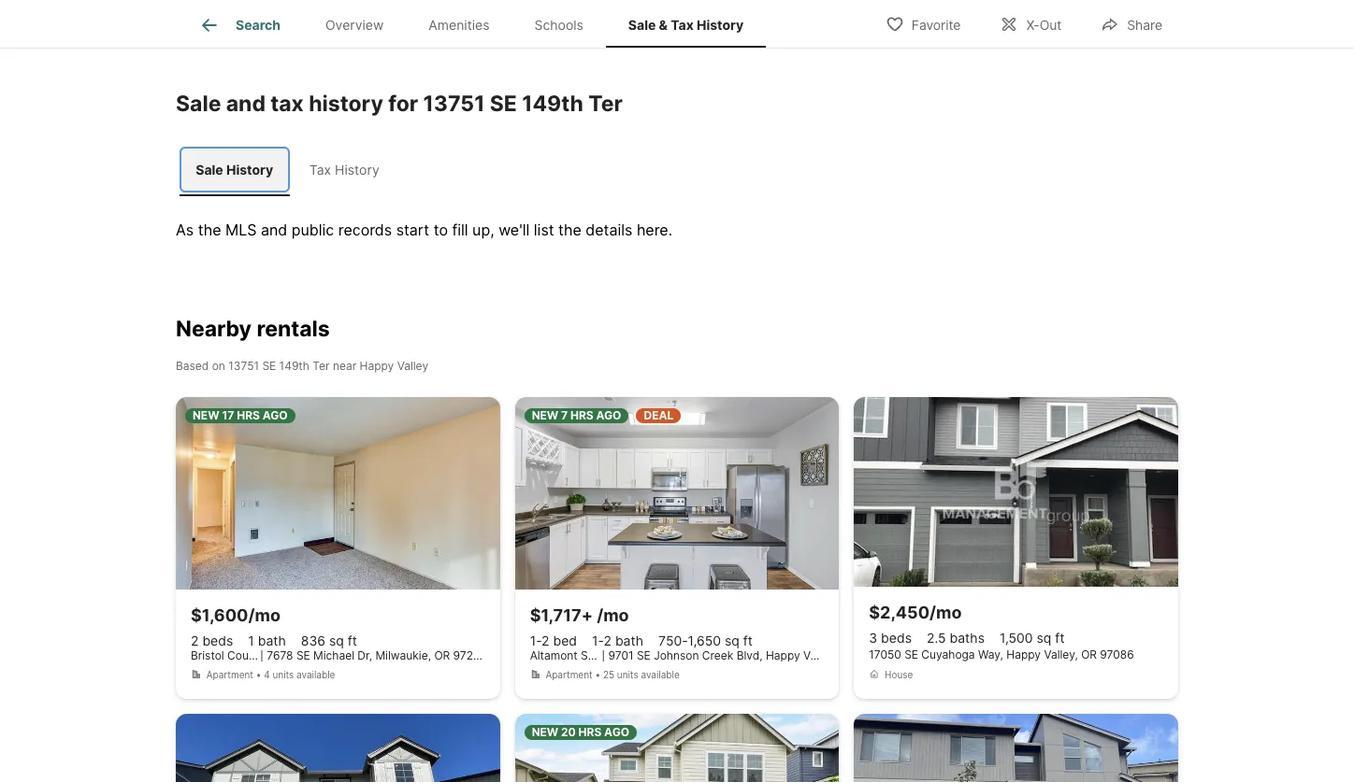 Task type: locate. For each thing, give the bounding box(es) containing it.
start
[[396, 221, 429, 240]]

2 up 25
[[604, 633, 612, 649]]

1- left 9701
[[592, 633, 604, 649]]

2 units from the left
[[617, 669, 638, 681]]

0 horizontal spatial ter
[[313, 359, 330, 373]]

1 vertical spatial tab list
[[176, 143, 403, 196]]

happy right blvd,
[[766, 649, 800, 663]]

sq
[[1037, 630, 1052, 646], [329, 633, 344, 649], [725, 633, 740, 649]]

• left 25
[[595, 669, 601, 681]]

• for $1,717+
[[595, 669, 601, 681]]

ft right creek
[[743, 633, 753, 649]]

altamont
[[530, 649, 578, 663]]

sq right 1,500
[[1037, 630, 1052, 646]]

beds up 17050
[[881, 630, 912, 646]]

2 available from the left
[[641, 669, 680, 681]]

2 horizontal spatial 2
[[604, 633, 612, 649]]

valley, left 17050
[[803, 649, 837, 663]]

bath up apartment • 25 units available
[[615, 633, 644, 649]]

ago right 20
[[604, 726, 630, 740]]

hrs right 17
[[237, 409, 260, 423]]

tab list containing sale history
[[176, 143, 403, 196]]

the right as
[[198, 221, 221, 240]]

ago for $1,600 /mo
[[262, 409, 288, 423]]

beds down $1,600
[[202, 633, 233, 649]]

out
[[1040, 16, 1062, 32]]

1 1- from the left
[[530, 633, 542, 649]]

1 horizontal spatial happy
[[766, 649, 800, 663]]

tax history
[[309, 161, 379, 177]]

| left 9701
[[602, 649, 605, 663]]

tab list
[[176, 0, 781, 48], [176, 143, 403, 196]]

2 bath from the left
[[615, 633, 644, 649]]

1 horizontal spatial 13751
[[423, 90, 485, 117]]

units for $1,717+ /mo
[[617, 669, 638, 681]]

1 2 from the left
[[191, 633, 199, 649]]

tax
[[271, 90, 304, 117]]

0 horizontal spatial or
[[434, 649, 450, 663]]

0 horizontal spatial history
[[226, 161, 273, 177]]

2 apartment from the left
[[546, 669, 593, 681]]

ft
[[1055, 630, 1065, 646], [348, 633, 357, 649], [743, 633, 753, 649]]

3 2 from the left
[[604, 633, 612, 649]]

records
[[338, 221, 392, 240]]

the
[[198, 221, 221, 240], [558, 221, 582, 240]]

1 horizontal spatial the
[[558, 221, 582, 240]]

apartment for $1,600
[[207, 669, 253, 681]]

9701
[[608, 649, 634, 663]]

1 vertical spatial tax
[[309, 161, 331, 177]]

new left 7
[[532, 409, 559, 423]]

1 horizontal spatial 149th
[[522, 90, 583, 117]]

0 horizontal spatial apartment
[[207, 669, 253, 681]]

x-
[[1026, 16, 1040, 32]]

0 horizontal spatial |
[[260, 649, 264, 663]]

schools
[[535, 17, 584, 33]]

/mo for $1,717+ /mo
[[597, 606, 629, 626]]

0 horizontal spatial sq
[[329, 633, 344, 649]]

1 available from the left
[[297, 669, 335, 681]]

ago right 7
[[596, 409, 621, 423]]

history
[[697, 17, 744, 33], [226, 161, 273, 177], [335, 161, 379, 177]]

2 horizontal spatial sq
[[1037, 630, 1052, 646]]

tax right &
[[671, 17, 694, 33]]

history
[[309, 90, 383, 117]]

se down amenities tab
[[490, 90, 517, 117]]

|
[[260, 649, 264, 663], [602, 649, 605, 663]]

sale
[[628, 17, 656, 33], [176, 90, 221, 117], [196, 161, 223, 177]]

2.5 baths
[[927, 630, 985, 646]]

apartment
[[207, 669, 253, 681], [546, 669, 593, 681]]

836
[[301, 633, 326, 649]]

2 horizontal spatial history
[[697, 17, 744, 33]]

1 horizontal spatial /mo
[[597, 606, 629, 626]]

apartment down the altamont summit
[[546, 669, 593, 681]]

or
[[1081, 648, 1097, 662], [434, 649, 450, 663], [841, 649, 856, 663]]

1 vertical spatial and
[[261, 221, 287, 240]]

1 horizontal spatial 1-
[[592, 633, 604, 649]]

way,
[[978, 648, 1003, 662]]

1 apartment from the left
[[207, 669, 253, 681]]

apartment down court
[[207, 669, 253, 681]]

and
[[226, 90, 266, 117], [261, 221, 287, 240]]

0 horizontal spatial 1-
[[530, 633, 542, 649]]

1 horizontal spatial beds
[[881, 630, 912, 646]]

and left tax
[[226, 90, 266, 117]]

we'll
[[499, 221, 530, 240]]

the right list
[[558, 221, 582, 240]]

happy right the near
[[360, 359, 394, 373]]

1 units from the left
[[273, 669, 294, 681]]

based on 13751 se 149th ter near happy valley
[[176, 359, 428, 373]]

1 vertical spatial 13751
[[228, 359, 259, 373]]

new 17 hrs ago
[[193, 409, 288, 423]]

1 horizontal spatial available
[[641, 669, 680, 681]]

and right mls
[[261, 221, 287, 240]]

se down nearby rentals
[[262, 359, 276, 373]]

7
[[561, 409, 568, 423]]

hrs right 7
[[570, 409, 594, 423]]

13751 right for
[[423, 90, 485, 117]]

available down johnson
[[641, 669, 680, 681]]

1 • from the left
[[256, 669, 261, 681]]

new 20 hrs ago button
[[515, 714, 839, 783]]

available
[[297, 669, 335, 681], [641, 669, 680, 681]]

1 vertical spatial ter
[[313, 359, 330, 373]]

hrs for $1,717+
[[570, 409, 594, 423]]

nearby
[[176, 316, 252, 342]]

1 horizontal spatial apartment
[[546, 669, 593, 681]]

summit
[[581, 649, 621, 663]]

0 horizontal spatial available
[[297, 669, 335, 681]]

1-2 bed
[[530, 633, 577, 649]]

available for $1,717+ /mo
[[641, 669, 680, 681]]

ter
[[588, 90, 623, 117], [313, 359, 330, 373]]

1 vertical spatial sale
[[176, 90, 221, 117]]

bristol court | 7678 se michael dr, milwaukie, or 97222
[[191, 649, 487, 663]]

tax up public
[[309, 161, 331, 177]]

new for $1,717+
[[532, 409, 559, 423]]

0 vertical spatial tab list
[[176, 0, 781, 48]]

0 horizontal spatial bath
[[258, 633, 286, 649]]

2 beds
[[191, 633, 233, 649]]

photo of 16573 se sunshower pl, happy valley, or 97086 image
[[854, 714, 1178, 783]]

1 horizontal spatial ter
[[588, 90, 623, 117]]

units
[[273, 669, 294, 681], [617, 669, 638, 681]]

ago right 17
[[262, 409, 288, 423]]

sale inside tab
[[196, 161, 223, 177]]

history up records
[[335, 161, 379, 177]]

0 horizontal spatial tax
[[309, 161, 331, 177]]

2 down $1,600
[[191, 633, 199, 649]]

3 beds
[[869, 630, 912, 646]]

photo of 17000 se hemrich rd, happy valley, or 97086 image
[[515, 714, 839, 783]]

0 horizontal spatial •
[[256, 669, 261, 681]]

court
[[227, 649, 257, 663]]

beds
[[881, 630, 912, 646], [202, 633, 233, 649]]

1 vertical spatial 149th
[[279, 359, 310, 373]]

sale history
[[196, 161, 273, 177]]

available down michael
[[297, 669, 335, 681]]

history up mls
[[226, 161, 273, 177]]

17
[[222, 409, 234, 423]]

0 horizontal spatial 2
[[191, 633, 199, 649]]

1 horizontal spatial |
[[602, 649, 605, 663]]

beds for $2,450
[[881, 630, 912, 646]]

michael
[[313, 649, 354, 663]]

2 1- from the left
[[592, 633, 604, 649]]

2 horizontal spatial /mo
[[930, 603, 962, 623]]

0 horizontal spatial ft
[[348, 633, 357, 649]]

2 horizontal spatial ft
[[1055, 630, 1065, 646]]

or for | 9701 se johnson creek blvd, happy valley, or 97086
[[841, 649, 856, 663]]

new left 20
[[532, 726, 559, 740]]

2 left bed at the left bottom of page
[[542, 633, 550, 649]]

sale history tab
[[180, 146, 289, 193]]

favorite
[[912, 16, 961, 32]]

1- left bed at the left bottom of page
[[530, 633, 542, 649]]

ago
[[262, 409, 288, 423], [596, 409, 621, 423], [604, 726, 630, 740]]

bath right 1
[[258, 633, 286, 649]]

sq right the 1,650
[[725, 633, 740, 649]]

new
[[193, 409, 219, 423], [532, 409, 559, 423], [532, 726, 559, 740]]

0 horizontal spatial units
[[273, 669, 294, 681]]

1 horizontal spatial history
[[335, 161, 379, 177]]

ter down schools tab
[[588, 90, 623, 117]]

149th down schools tab
[[522, 90, 583, 117]]

/mo up 2.5
[[930, 603, 962, 623]]

blvd,
[[737, 649, 763, 663]]

0 vertical spatial 13751
[[423, 90, 485, 117]]

2 | from the left
[[602, 649, 605, 663]]

sq right 836
[[329, 633, 344, 649]]

| left 7678
[[260, 649, 264, 663]]

1,650
[[688, 633, 721, 649]]

•
[[256, 669, 261, 681], [595, 669, 601, 681]]

as the mls and public records start to fill up, we'll list the details here.
[[176, 221, 673, 240]]

• left 4
[[256, 669, 261, 681]]

history right &
[[697, 17, 744, 33]]

based
[[176, 359, 209, 373]]

0 horizontal spatial beds
[[202, 633, 233, 649]]

1- for 1-2 bath
[[592, 633, 604, 649]]

2 2 from the left
[[542, 633, 550, 649]]

amenities tab
[[406, 3, 512, 48]]

ft left dr,
[[348, 633, 357, 649]]

0 horizontal spatial the
[[198, 221, 221, 240]]

$1,600
[[191, 606, 248, 626]]

1 horizontal spatial 2
[[542, 633, 550, 649]]

97086
[[1100, 648, 1134, 662], [859, 649, 893, 663]]

0 vertical spatial tax
[[671, 17, 694, 33]]

1 horizontal spatial 97086
[[1100, 648, 1134, 662]]

on
[[212, 359, 225, 373]]

0 horizontal spatial 149th
[[279, 359, 310, 373]]

apartment • 25 units available
[[546, 669, 680, 681]]

• for $1,600
[[256, 669, 261, 681]]

creek
[[702, 649, 734, 663]]

ft right 1,500
[[1055, 630, 1065, 646]]

149th down rentals
[[279, 359, 310, 373]]

hrs
[[237, 409, 260, 423], [570, 409, 594, 423], [579, 726, 602, 740]]

deal
[[644, 409, 674, 423]]

0 horizontal spatial /mo
[[248, 606, 281, 626]]

2 • from the left
[[595, 669, 601, 681]]

tax history tab
[[289, 146, 399, 193]]

se right 7678
[[296, 649, 310, 663]]

1 horizontal spatial bath
[[615, 633, 644, 649]]

13751 right 'on'
[[228, 359, 259, 373]]

new left 17
[[193, 409, 219, 423]]

1 horizontal spatial tax
[[671, 17, 694, 33]]

tax
[[671, 17, 694, 33], [309, 161, 331, 177]]

2 tab list from the top
[[176, 143, 403, 196]]

2 vertical spatial sale
[[196, 161, 223, 177]]

2 the from the left
[[558, 221, 582, 240]]

0 vertical spatial sale
[[628, 17, 656, 33]]

happy
[[360, 359, 394, 373], [1007, 648, 1041, 662], [766, 649, 800, 663]]

units right 4
[[273, 669, 294, 681]]

2 for 1-2 bath
[[604, 633, 612, 649]]

photo of 16949 se lauren ter, happy valley, or 97086 image
[[176, 714, 500, 783]]

2
[[191, 633, 199, 649], [542, 633, 550, 649], [604, 633, 612, 649]]

17050 se cuyahoga way, happy valley, or 97086
[[869, 648, 1134, 662]]

units right 25
[[617, 669, 638, 681]]

1 horizontal spatial ft
[[743, 633, 753, 649]]

1
[[248, 633, 254, 649]]

0 horizontal spatial 97086
[[859, 649, 893, 663]]

x-out
[[1026, 16, 1062, 32]]

1 tab list from the top
[[176, 0, 781, 48]]

sale inside tab
[[628, 17, 656, 33]]

1 horizontal spatial units
[[617, 669, 638, 681]]

tax inside tab
[[671, 17, 694, 33]]

149th
[[522, 90, 583, 117], [279, 359, 310, 373]]

13751
[[423, 90, 485, 117], [228, 359, 259, 373]]

house
[[885, 669, 913, 681]]

/mo up 1 bath
[[248, 606, 281, 626]]

750-1,650 sq ft
[[658, 633, 753, 649]]

/mo up 1-2 bath
[[597, 606, 629, 626]]

ter left the near
[[313, 359, 330, 373]]

2 for 1-2 bed
[[542, 633, 550, 649]]

happy down 1,500
[[1007, 648, 1041, 662]]

1 horizontal spatial or
[[841, 649, 856, 663]]

hrs right 20
[[579, 726, 602, 740]]

history for sale history
[[226, 161, 273, 177]]

valley, down the 1,500 sq ft
[[1044, 648, 1078, 662]]

1 horizontal spatial •
[[595, 669, 601, 681]]



Task type: describe. For each thing, give the bounding box(es) containing it.
3
[[869, 630, 877, 646]]

7678
[[267, 649, 293, 663]]

$2,450 /mo
[[869, 603, 962, 623]]

ft for $2,450 /mo
[[1055, 630, 1065, 646]]

97222
[[453, 649, 487, 663]]

bristol
[[191, 649, 224, 663]]

new 20 hrs ago
[[532, 726, 630, 740]]

search
[[236, 17, 281, 33]]

amenities
[[429, 17, 490, 33]]

/mo for $1,600 /mo
[[248, 606, 281, 626]]

1,500
[[1000, 630, 1033, 646]]

0 horizontal spatial valley,
[[803, 649, 837, 663]]

photo of 7678 se michael dr, milwaukie, or 97222 image
[[176, 397, 500, 590]]

/mo for $2,450 /mo
[[930, 603, 962, 623]]

sale and tax history for 13751 se 149th ter
[[176, 90, 623, 117]]

sale for sale & tax history
[[628, 17, 656, 33]]

valley
[[397, 359, 428, 373]]

share button
[[1085, 4, 1178, 43]]

schools tab
[[512, 3, 606, 48]]

rentals
[[257, 316, 330, 342]]

list
[[534, 221, 554, 240]]

to
[[434, 221, 448, 240]]

1,500 sq ft
[[1000, 630, 1065, 646]]

available for $1,600 /mo
[[297, 669, 335, 681]]

1 horizontal spatial sq
[[725, 633, 740, 649]]

dr,
[[358, 649, 372, 663]]

hrs for $1,600
[[237, 409, 260, 423]]

share
[[1127, 16, 1163, 32]]

2 horizontal spatial happy
[[1007, 648, 1041, 662]]

sale for sale history
[[196, 161, 223, 177]]

x-out button
[[984, 4, 1078, 43]]

750-
[[658, 633, 688, 649]]

new inside new 20 hrs ago button
[[532, 726, 559, 740]]

baths
[[950, 630, 985, 646]]

apartment for $1,717+
[[546, 669, 593, 681]]

se right 9701
[[637, 649, 651, 663]]

$2,450
[[869, 603, 930, 623]]

overview tab
[[303, 3, 406, 48]]

as
[[176, 221, 194, 240]]

nearby rentals
[[176, 316, 330, 342]]

0 vertical spatial ter
[[588, 90, 623, 117]]

tab list containing search
[[176, 0, 781, 48]]

new 7 hrs ago
[[532, 409, 621, 423]]

sale & tax history tab
[[606, 3, 766, 48]]

fill
[[452, 221, 468, 240]]

$1,717+ /mo
[[530, 606, 629, 626]]

public
[[292, 221, 334, 240]]

ago for $1,717+ /mo
[[596, 409, 621, 423]]

1- for 1-2 bed
[[530, 633, 542, 649]]

0 horizontal spatial 13751
[[228, 359, 259, 373]]

2.5
[[927, 630, 946, 646]]

for
[[388, 90, 418, 117]]

photo of 9701 se johnson creek blvd, happy valley, or 97086 image
[[515, 397, 839, 590]]

here.
[[637, 221, 673, 240]]

0 vertical spatial 149th
[[522, 90, 583, 117]]

favorite button
[[870, 4, 977, 43]]

tax inside tab
[[309, 161, 331, 177]]

history for tax history
[[335, 161, 379, 177]]

$1,717+
[[530, 606, 593, 626]]

search link
[[198, 14, 281, 36]]

new for $1,600
[[193, 409, 219, 423]]

hrs inside button
[[579, 726, 602, 740]]

se up the house
[[905, 648, 918, 662]]

cuyahoga
[[922, 648, 975, 662]]

milwaukie,
[[375, 649, 431, 663]]

1 horizontal spatial valley,
[[1044, 648, 1078, 662]]

details
[[586, 221, 633, 240]]

1 bath from the left
[[258, 633, 286, 649]]

1 bath
[[248, 633, 286, 649]]

&
[[659, 17, 668, 33]]

up,
[[472, 221, 494, 240]]

johnson
[[654, 649, 699, 663]]

0 vertical spatial and
[[226, 90, 266, 117]]

or for bristol court | 7678 se michael dr, milwaukie, or 97222
[[434, 649, 450, 663]]

25
[[603, 669, 614, 681]]

near
[[333, 359, 356, 373]]

1 the from the left
[[198, 221, 221, 240]]

836 sq ft
[[301, 633, 357, 649]]

mls
[[225, 221, 257, 240]]

| 9701 se johnson creek blvd, happy valley, or 97086
[[602, 649, 893, 663]]

20
[[561, 726, 576, 740]]

0 horizontal spatial happy
[[360, 359, 394, 373]]

2 horizontal spatial or
[[1081, 648, 1097, 662]]

beds for $1,600
[[202, 633, 233, 649]]

sq for $1,600 /mo
[[329, 633, 344, 649]]

units for $1,600 /mo
[[273, 669, 294, 681]]

1-2 bath
[[592, 633, 644, 649]]

history inside tab
[[697, 17, 744, 33]]

ago inside button
[[604, 726, 630, 740]]

sale for sale and tax history for 13751 se 149th ter
[[176, 90, 221, 117]]

ft for $1,600 /mo
[[348, 633, 357, 649]]

17050
[[869, 648, 901, 662]]

sq for $2,450 /mo
[[1037, 630, 1052, 646]]

4
[[264, 669, 270, 681]]

$1,600 /mo
[[191, 606, 281, 626]]

apartment • 4 units available
[[207, 669, 335, 681]]

1 | from the left
[[260, 649, 264, 663]]

sale & tax history
[[628, 17, 744, 33]]

altamont summit
[[530, 649, 621, 663]]

bed
[[553, 633, 577, 649]]

overview
[[325, 17, 384, 33]]

photo of 17050 se cuyahoga way, happy valley, or 97086 image
[[854, 397, 1178, 587]]



Task type: vqa. For each thing, say whether or not it's contained in the screenshot.
list box containing Chicago
no



